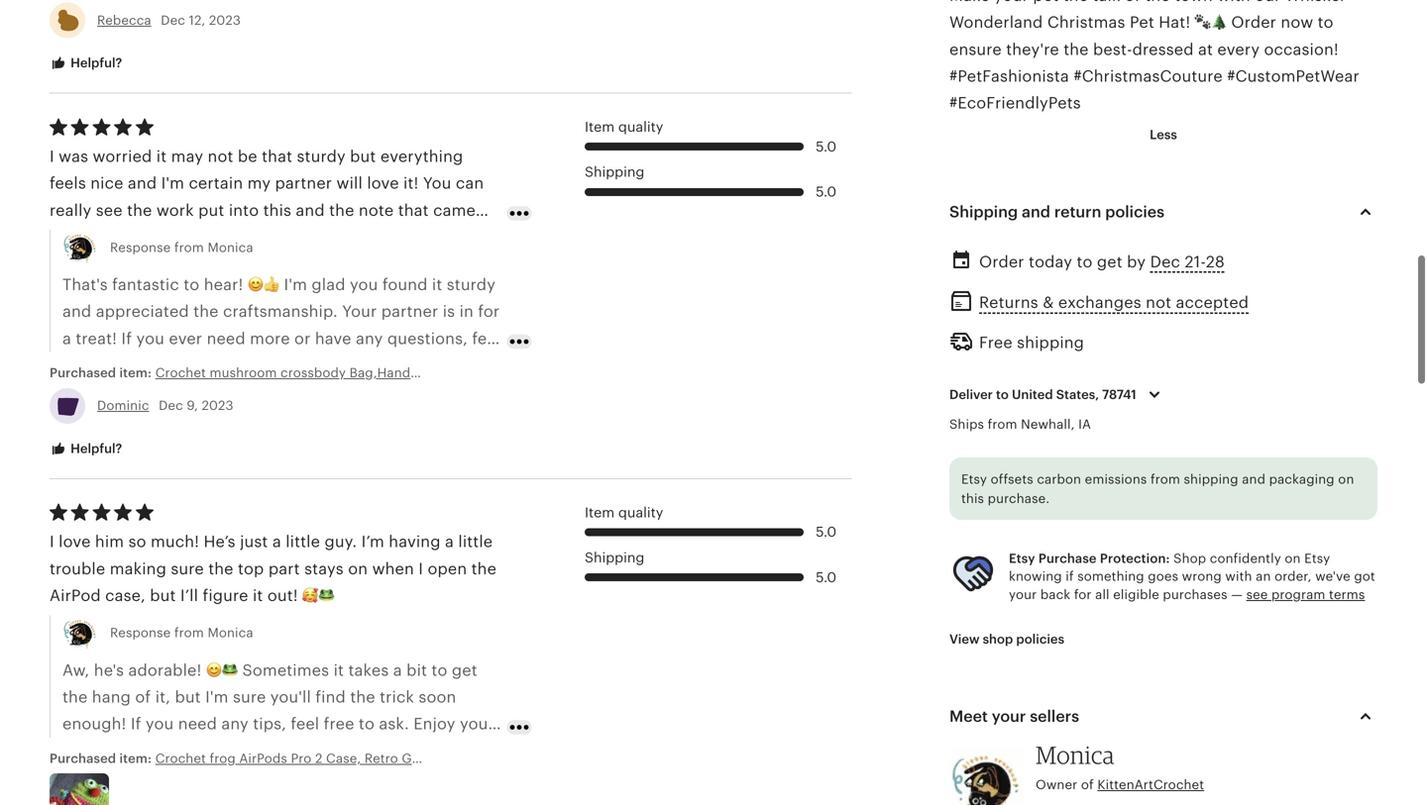 Task type: locate. For each thing, give the bounding box(es) containing it.
0 horizontal spatial sturdy
[[297, 148, 346, 165]]

1 quality from the top
[[618, 119, 663, 135]]

1 horizontal spatial on
[[1285, 552, 1301, 566]]

work
[[156, 202, 194, 219]]

2 purchased from the top
[[50, 752, 116, 767]]

etsy inside etsy offsets carbon emissions from shipping and packaging on this purchase.
[[961, 472, 987, 487]]

shipping down &
[[1017, 334, 1084, 352]]

0 vertical spatial policies
[[1105, 203, 1165, 221]]

a left treat!
[[62, 330, 71, 348]]

1 vertical spatial sturdy
[[447, 276, 496, 294]]

but up will
[[350, 148, 376, 165]]

😊👍
[[248, 276, 280, 294]]

purchased item:
[[50, 366, 155, 381], [50, 752, 155, 767]]

of right owner
[[1081, 778, 1094, 793]]

0 vertical spatial dec
[[161, 13, 185, 28]]

1 horizontal spatial etsy
[[1009, 552, 1035, 566]]

was left sweet!
[[102, 228, 131, 246]]

1 vertical spatial if
[[131, 716, 141, 734]]

on up the order,
[[1285, 552, 1301, 566]]

feel down in
[[472, 330, 501, 348]]

your up the wonderland on the top of the page
[[994, 0, 1029, 4]]

1 vertical spatial free
[[324, 716, 354, 734]]

0 horizontal spatial of
[[135, 689, 151, 707]]

get up soon on the left of page
[[452, 662, 477, 680]]

sure up i'll
[[171, 560, 204, 578]]

pet
[[1033, 0, 1059, 4]]

2 purchased item: from the top
[[50, 752, 155, 767]]

any inside the aw, he's adorable! 😊🐸 sometimes it takes a bit to get the hang of it, but i'm sure you'll find the trick soon enough! if you need any tips, feel free to ask. enjoy your cute little buddy! 🥰
[[221, 716, 249, 734]]

0 vertical spatial sure
[[171, 560, 204, 578]]

little up open on the bottom left
[[458, 533, 493, 551]]

monica up hear!
[[208, 240, 253, 255]]

purchased
[[50, 366, 116, 381], [50, 752, 116, 767]]

etsy for etsy offsets carbon emissions from shipping and packaging on this purchase.
[[961, 472, 987, 487]]

0 horizontal spatial any
[[221, 716, 249, 734]]

with up 🐾🌲
[[1218, 0, 1251, 4]]

love inside i love him so much! he's just a little guy. i'm having a little trouble making sure the top part stays on when i open the airpod case, but i'll figure it out! 🥰🐸
[[59, 533, 91, 551]]

1 vertical spatial not
[[1146, 294, 1172, 312]]

your inside the aw, he's adorable! 😊🐸 sometimes it takes a bit to get the hang of it, but i'm sure you'll find the trick soon enough! if you need any tips, feel free to ask. enjoy your cute little buddy! 🥰
[[460, 716, 494, 734]]

need inside that's fantastic to hear! 😊👍 i'm glad you found it sturdy and appreciated the craftsmanship. your partner is in for a treat! if you ever need more or have any questions, feel free to reach out. thank you for the kind words! 🌟🎁
[[207, 330, 246, 348]]

for
[[478, 303, 500, 321], [284, 357, 306, 375], [1074, 588, 1092, 603]]

response from monica down work
[[110, 240, 253, 255]]

get left the by at top right
[[1097, 253, 1123, 271]]

purchased item: for enough!
[[50, 752, 155, 767]]

order up returns
[[979, 253, 1025, 271]]

shipping up shop
[[1184, 472, 1239, 487]]

etsy up 'knowing'
[[1009, 552, 1035, 566]]

0 vertical spatial if
[[121, 330, 132, 348]]

this down my
[[263, 202, 291, 219]]

0 horizontal spatial policies
[[1016, 632, 1065, 647]]

you up the your
[[350, 276, 378, 294]]

1 vertical spatial helpful?
[[67, 441, 122, 456]]

every
[[1218, 40, 1260, 58]]

1 vertical spatial 2023
[[202, 399, 234, 414]]

free
[[979, 334, 1013, 352]]

i
[[50, 148, 54, 165], [50, 533, 54, 551], [419, 560, 423, 578]]

1 horizontal spatial policies
[[1105, 203, 1165, 221]]

on right packaging
[[1338, 472, 1354, 487]]

1 vertical spatial quality
[[618, 505, 663, 521]]

packaging
[[1269, 472, 1335, 487]]

love
[[367, 175, 399, 192], [59, 533, 91, 551]]

he's
[[204, 533, 236, 551]]

monica image
[[950, 747, 1024, 806]]

the
[[1063, 0, 1088, 4], [1145, 0, 1170, 4], [1064, 40, 1089, 58], [127, 202, 152, 219], [329, 202, 354, 219], [193, 303, 219, 321], [310, 357, 335, 375], [208, 560, 234, 578], [471, 560, 497, 578], [62, 689, 88, 707], [350, 689, 375, 707]]

you down appreciated on the left of the page
[[136, 330, 164, 348]]

just
[[240, 533, 268, 551]]

little up part
[[286, 533, 320, 551]]

0 vertical spatial response
[[110, 240, 171, 255]]

3 5.0 from the top
[[816, 525, 837, 540]]

from inside etsy offsets carbon emissions from shipping and packaging on this purchase.
[[1151, 472, 1180, 487]]

0 vertical spatial purchased item:
[[50, 366, 155, 381]]

2 quality from the top
[[618, 505, 663, 521]]

0 horizontal spatial was
[[59, 148, 88, 165]]

0 vertical spatial see
[[96, 202, 123, 219]]

need
[[207, 330, 246, 348], [178, 716, 217, 734]]

2023 right 12,
[[209, 13, 241, 28]]

free down find
[[324, 716, 354, 734]]

offsets
[[991, 472, 1034, 487]]

etsy up we've
[[1305, 552, 1330, 566]]

policies up the by at top right
[[1105, 203, 1165, 221]]

the down christmas
[[1064, 40, 1089, 58]]

1 horizontal spatial of
[[1081, 778, 1094, 793]]

0 vertical spatial helpful?
[[67, 55, 122, 70]]

shop confidently on etsy knowing if something goes wrong with an order, we've got your back for all eligible purchases —
[[1009, 552, 1376, 603]]

1 helpful? from the top
[[67, 55, 122, 70]]

helpful? button down rebecca
[[35, 45, 137, 82]]

if inside that's fantastic to hear! 😊👍 i'm glad you found it sturdy and appreciated the craftsmanship. your partner is in for a treat! if you ever need more or have any questions, feel free to reach out. thank you for the kind words! 🌟🎁
[[121, 330, 132, 348]]

quality for that's fantastic to hear! 😊👍 i'm glad you found it sturdy and appreciated the craftsmanship. your partner is in for a treat! if you ever need more or have any questions, feel free to reach out. thank you for the kind words! 🌟🎁
[[618, 119, 663, 135]]

see down nice
[[96, 202, 123, 219]]

you inside the aw, he's adorable! 😊🐸 sometimes it takes a bit to get the hang of it, but i'm sure you'll find the trick soon enough! if you need any tips, feel free to ask. enjoy your cute little buddy! 🥰
[[146, 716, 174, 734]]

need up the 🥰
[[178, 716, 217, 734]]

partner inside i was worried it may not be that sturdy but everything feels nice and i'm certain my partner will love it! you can really see the work put into this and the note that came with it was sweet!
[[275, 175, 332, 192]]

0 horizontal spatial shipping
[[1017, 334, 1084, 352]]

i'm up work
[[161, 175, 184, 192]]

1 response from monica from the top
[[110, 240, 253, 255]]

any inside that's fantastic to hear! 😊👍 i'm glad you found it sturdy and appreciated the craftsmanship. your partner is in for a treat! if you ever need more or have any questions, feel free to reach out. thank you for the kind words! 🌟🎁
[[356, 330, 383, 348]]

helpful?
[[67, 55, 122, 70], [67, 441, 122, 456]]

1 item quality from the top
[[585, 119, 663, 135]]

enjoy
[[414, 716, 456, 734]]

see down an
[[1246, 588, 1268, 603]]

was up feels
[[59, 148, 88, 165]]

etsy purchase protection:
[[1009, 552, 1170, 566]]

dec right the by at top right
[[1150, 253, 1181, 271]]

with inside i was worried it may not be that sturdy but everything feels nice and i'm certain my partner will love it! you can really see the work put into this and the note that came with it was sweet!
[[50, 228, 83, 246]]

your down 'knowing'
[[1009, 588, 1037, 603]]

the down have
[[310, 357, 335, 375]]

stays
[[304, 560, 344, 578]]

confidently
[[1210, 552, 1281, 566]]

i up trouble
[[50, 533, 54, 551]]

shipping inside etsy offsets carbon emissions from shipping and packaging on this purchase.
[[1184, 472, 1239, 487]]

0 vertical spatial but
[[350, 148, 376, 165]]

purchased for that's fantastic to hear! 😊👍 i'm glad you found it sturdy and appreciated the craftsmanship. your partner is in for a treat! if you ever need more or have any questions, feel free to reach out. thank you for the kind words! 🌟🎁
[[50, 366, 116, 381]]

i'm up 'craftsmanship.'
[[284, 276, 307, 294]]

if down hang
[[131, 716, 141, 734]]

1 horizontal spatial this
[[961, 492, 984, 506]]

your inside meet your sellers dropdown button
[[992, 708, 1026, 726]]

0 vertical spatial response from monica
[[110, 240, 253, 255]]

you down more
[[251, 357, 279, 375]]

5.0
[[816, 139, 837, 155], [816, 184, 837, 200], [816, 525, 837, 540], [816, 570, 837, 586]]

0 horizontal spatial on
[[348, 560, 368, 578]]

shipping inside dropdown button
[[950, 203, 1018, 221]]

but inside i was worried it may not be that sturdy but everything feels nice and i'm certain my partner will love it! you can really see the work put into this and the note that came with it was sweet!
[[350, 148, 376, 165]]

0 horizontal spatial for
[[284, 357, 306, 375]]

1 vertical spatial shipping
[[1184, 472, 1239, 487]]

1 vertical spatial response from monica
[[110, 626, 253, 641]]

part
[[268, 560, 300, 578]]

monica down figure
[[208, 626, 253, 641]]

2 vertical spatial dec
[[159, 399, 183, 414]]

1 vertical spatial with
[[50, 228, 83, 246]]

sellers
[[1030, 708, 1079, 726]]

1 horizontal spatial not
[[1146, 294, 1172, 312]]

thank
[[201, 357, 247, 375]]

2023 right 9,
[[202, 399, 234, 414]]

from right emissions
[[1151, 472, 1180, 487]]

1 vertical spatial purchased
[[50, 752, 116, 767]]

free inside that's fantastic to hear! 😊👍 i'm glad you found it sturdy and appreciated the craftsmanship. your partner is in for a treat! if you ever need more or have any questions, feel free to reach out. thank you for the kind words! 🌟🎁
[[62, 357, 93, 375]]

helpful? down rebecca
[[67, 55, 122, 70]]

0 vertical spatial for
[[478, 303, 500, 321]]

0 vertical spatial 2023
[[209, 13, 241, 28]]

goes
[[1148, 570, 1179, 584]]

2 horizontal spatial etsy
[[1305, 552, 1330, 566]]

on inside i love him so much! he's just a little guy. i'm having a little trouble making sure the top part stays on when i open the airpod case, but i'll figure it out! 🥰🐸
[[348, 560, 368, 578]]

1 vertical spatial get
[[452, 662, 477, 680]]

item: for you
[[119, 366, 152, 381]]

policies right shop
[[1016, 632, 1065, 647]]

1 horizontal spatial shipping
[[1184, 472, 1239, 487]]

1 vertical spatial item
[[585, 505, 615, 521]]

1 horizontal spatial for
[[478, 303, 500, 321]]

2 vertical spatial of
[[1081, 778, 1094, 793]]

the down takes
[[350, 689, 375, 707]]

the down aw,
[[62, 689, 88, 707]]

1 horizontal spatial any
[[356, 330, 383, 348]]

i up feels
[[50, 148, 54, 165]]

it down really
[[87, 228, 97, 246]]

0 vertical spatial this
[[263, 202, 291, 219]]

response from monica for adorable!
[[110, 626, 253, 641]]

item: up dominic link
[[119, 366, 152, 381]]

everything
[[380, 148, 463, 165]]

#christmascouture
[[1074, 67, 1223, 85]]

sturdy inside i was worried it may not be that sturdy but everything feels nice and i'm certain my partner will love it! you can really see the work put into this and the note that came with it was sweet!
[[297, 148, 346, 165]]

is
[[443, 303, 455, 321]]

1 vertical spatial but
[[150, 587, 176, 605]]

partner right my
[[275, 175, 332, 192]]

1 vertical spatial sure
[[233, 689, 266, 707]]

whisker
[[1285, 0, 1347, 4]]

united
[[1012, 388, 1053, 402]]

2 vertical spatial monica
[[1036, 741, 1115, 770]]

1 vertical spatial for
[[284, 357, 306, 375]]

sturdy inside that's fantastic to hear! 😊👍 i'm glad you found it sturdy and appreciated the craftsmanship. your partner is in for a treat! if you ever need more or have any questions, feel free to reach out. thank you for the kind words! 🌟🎁
[[447, 276, 496, 294]]

it!
[[403, 175, 419, 192]]

1 vertical spatial this
[[961, 492, 984, 506]]

terms
[[1329, 588, 1365, 603]]

2 horizontal spatial on
[[1338, 472, 1354, 487]]

little down enough!
[[101, 743, 136, 761]]

1 vertical spatial policies
[[1016, 632, 1065, 647]]

view shop policies button
[[935, 622, 1079, 658]]

see program terms link
[[1246, 588, 1365, 603]]

your right enjoy on the bottom of page
[[460, 716, 494, 734]]

ever
[[169, 330, 202, 348]]

purchased up the casey mitchell added a photo of their purchase
[[50, 752, 116, 767]]

it up find
[[334, 662, 344, 680]]

into
[[229, 202, 259, 219]]

1 vertical spatial shipping
[[950, 203, 1018, 221]]

not inside i was worried it may not be that sturdy but everything feels nice and i'm certain my partner will love it! you can really see the work put into this and the note that came with it was sweet!
[[208, 148, 233, 165]]

to left 'ask.'
[[359, 716, 375, 734]]

love up note
[[367, 175, 399, 192]]

if
[[121, 330, 132, 348], [131, 716, 141, 734]]

0 horizontal spatial free
[[62, 357, 93, 375]]

1 response from the top
[[110, 240, 171, 255]]

1 horizontal spatial that
[[398, 202, 429, 219]]

fantastic
[[112, 276, 179, 294]]

not inside button
[[1146, 294, 1172, 312]]

love up trouble
[[59, 533, 91, 551]]

quality for aw, he's adorable! 😊🐸 sometimes it takes a bit to get the hang of it, but i'm sure you'll find the trick soon enough! if you need any tips, feel free to ask. enjoy your cute little buddy! 🥰
[[618, 505, 663, 521]]

1 purchased item: from the top
[[50, 366, 155, 381]]

purchased down treat!
[[50, 366, 116, 381]]

response up the fantastic
[[110, 240, 171, 255]]

returns
[[979, 294, 1039, 312]]

pet
[[1130, 13, 1155, 31]]

sturdy up will
[[297, 148, 346, 165]]

this
[[263, 202, 291, 219], [961, 492, 984, 506]]

your right meet at the right of page
[[992, 708, 1026, 726]]

any down the your
[[356, 330, 383, 348]]

0 vertical spatial feel
[[472, 330, 501, 348]]

aw, he's adorable! 😊🐸 sometimes it takes a bit to get the hang of it, but i'm sure you'll find the trick soon enough! if you need any tips, feel free to ask. enjoy your cute little buddy! 🥰
[[62, 662, 494, 761]]

0 vertical spatial quality
[[618, 119, 663, 135]]

on down i'm at the bottom
[[348, 560, 368, 578]]

that right be at the left
[[262, 148, 293, 165]]

accepted
[[1176, 294, 1249, 312]]

and down that's
[[62, 303, 91, 321]]

response down case,
[[110, 626, 171, 641]]

0 horizontal spatial feel
[[291, 716, 319, 734]]

🌟🎁
[[433, 357, 465, 375]]

returns & exchanges not accepted
[[979, 294, 1249, 312]]

of left it,
[[135, 689, 151, 707]]

0 horizontal spatial this
[[263, 202, 291, 219]]

0 vertical spatial helpful? button
[[35, 45, 137, 82]]

0 vertical spatial love
[[367, 175, 399, 192]]

0 vertical spatial partner
[[275, 175, 332, 192]]

0 vertical spatial that
[[262, 148, 293, 165]]

if up reach
[[121, 330, 132, 348]]

2 horizontal spatial of
[[1125, 0, 1141, 4]]

to inside make your pet the talk of the town with our whisker wonderland christmas pet hat! 🐾🌲 order now to ensure they're the best-dressed at every occasion! #petfashionista #christmascouture #custompetwear #ecofriendlypets
[[1318, 13, 1334, 31]]

1 horizontal spatial little
[[286, 533, 320, 551]]

sweet!
[[136, 228, 186, 246]]

1 5.0 from the top
[[816, 139, 837, 155]]

and down worried
[[128, 175, 157, 192]]

your inside make your pet the talk of the town with our whisker wonderland christmas pet hat! 🐾🌲 order now to ensure they're the best-dressed at every occasion! #petfashionista #christmascouture #custompetwear #ecofriendlypets
[[994, 0, 1029, 4]]

this left purchase.
[[961, 492, 984, 506]]

0 vertical spatial item quality
[[585, 119, 663, 135]]

0 horizontal spatial little
[[101, 743, 136, 761]]

need up thank
[[207, 330, 246, 348]]

to inside "dropdown button"
[[996, 388, 1009, 402]]

1 item: from the top
[[119, 366, 152, 381]]

etsy left offsets
[[961, 472, 987, 487]]

0 vertical spatial shipping
[[585, 164, 645, 180]]

0 horizontal spatial etsy
[[961, 472, 987, 487]]

0 horizontal spatial love
[[59, 533, 91, 551]]

0 vertical spatial any
[[356, 330, 383, 348]]

a left bit
[[393, 662, 402, 680]]

order inside make your pet the talk of the town with our whisker wonderland christmas pet hat! 🐾🌲 order now to ensure they're the best-dressed at every occasion! #petfashionista #christmascouture #custompetwear #ecofriendlypets
[[1231, 13, 1277, 31]]

2 item from the top
[[585, 505, 615, 521]]

feel inside that's fantastic to hear! 😊👍 i'm glad you found it sturdy and appreciated the craftsmanship. your partner is in for a treat! if you ever need more or have any questions, feel free to reach out. thank you for the kind words! 🌟🎁
[[472, 330, 501, 348]]

item quality for aw, he's adorable! 😊🐸 sometimes it takes a bit to get the hang of it, but i'm sure you'll find the trick soon enough! if you need any tips, feel free to ask. enjoy your cute little buddy! 🥰
[[585, 505, 663, 521]]

and left note
[[296, 202, 325, 219]]

this inside etsy offsets carbon emissions from shipping and packaging on this purchase.
[[961, 492, 984, 506]]

wrong
[[1182, 570, 1222, 584]]

&
[[1043, 294, 1054, 312]]

1 horizontal spatial feel
[[472, 330, 501, 348]]

meet
[[950, 708, 988, 726]]

2 response from the top
[[110, 626, 171, 641]]

1 vertical spatial need
[[178, 716, 217, 734]]

cute
[[62, 743, 97, 761]]

but right it,
[[175, 689, 201, 707]]

1 vertical spatial item quality
[[585, 505, 663, 521]]

response for he's
[[110, 626, 171, 641]]

0 horizontal spatial not
[[208, 148, 233, 165]]

1 horizontal spatial sure
[[233, 689, 266, 707]]

sturdy up in
[[447, 276, 496, 294]]

it right found
[[432, 276, 442, 294]]

1 purchased from the top
[[50, 366, 116, 381]]

with down really
[[50, 228, 83, 246]]

1 horizontal spatial see
[[1246, 588, 1268, 603]]

you'll
[[270, 689, 311, 707]]

0 vertical spatial monica
[[208, 240, 253, 255]]

get
[[1097, 253, 1123, 271], [452, 662, 477, 680]]

1 horizontal spatial i'm
[[205, 689, 229, 707]]

free inside the aw, he's adorable! 😊🐸 sometimes it takes a bit to get the hang of it, but i'm sure you'll find the trick soon enough! if you need any tips, feel free to ask. enjoy your cute little buddy! 🥰
[[324, 716, 354, 734]]

monica up owner
[[1036, 741, 1115, 770]]

quality
[[618, 119, 663, 135], [618, 505, 663, 521]]

dec left 9,
[[159, 399, 183, 414]]

1 vertical spatial any
[[221, 716, 249, 734]]

—
[[1231, 588, 1243, 603]]

1 vertical spatial response
[[110, 626, 171, 641]]

partner down found
[[381, 303, 438, 321]]

that down it!
[[398, 202, 429, 219]]

1 vertical spatial dec
[[1150, 253, 1181, 271]]

1 vertical spatial item:
[[119, 752, 152, 767]]

0 vertical spatial not
[[208, 148, 233, 165]]

kittenartcrochet
[[1098, 778, 1204, 793]]

2023 for rebecca dec 12, 2023
[[209, 13, 241, 28]]

on inside shop confidently on etsy knowing if something goes wrong with an order, we've got your back for all eligible purchases —
[[1285, 552, 1301, 566]]

item: down enough!
[[119, 752, 152, 767]]

partner
[[275, 175, 332, 192], [381, 303, 438, 321]]

1 helpful? button from the top
[[35, 45, 137, 82]]

have
[[315, 330, 351, 348]]

2 vertical spatial i'm
[[205, 689, 229, 707]]

0 horizontal spatial partner
[[275, 175, 332, 192]]

2 item: from the top
[[119, 752, 152, 767]]

at
[[1198, 40, 1213, 58]]

0 horizontal spatial sure
[[171, 560, 204, 578]]

2023 for dominic dec 9, 2023
[[202, 399, 234, 414]]

can
[[456, 175, 484, 192]]

for left all
[[1074, 588, 1092, 603]]

item quality for that's fantastic to hear! 😊👍 i'm glad you found it sturdy and appreciated the craftsmanship. your partner is in for a treat! if you ever need more or have any questions, feel free to reach out. thank you for the kind words! 🌟🎁
[[585, 119, 663, 135]]

see inside i was worried it may not be that sturdy but everything feels nice and i'm certain my partner will love it! you can really see the work put into this and the note that came with it was sweet!
[[96, 202, 123, 219]]

that's
[[62, 276, 108, 294]]

2 item quality from the top
[[585, 505, 663, 521]]

it,
[[155, 689, 171, 707]]

4 5.0 from the top
[[816, 570, 837, 586]]

1 vertical spatial helpful? button
[[35, 431, 137, 468]]

dec for dec 9, 2023
[[159, 399, 183, 414]]

shipping
[[585, 164, 645, 180], [950, 203, 1018, 221], [585, 550, 645, 566]]

free down treat!
[[62, 357, 93, 375]]

out!
[[267, 587, 298, 605]]

0 vertical spatial of
[[1125, 0, 1141, 4]]

owner
[[1036, 778, 1078, 793]]

monica for hear!
[[208, 240, 253, 255]]

2 response from monica from the top
[[110, 626, 253, 641]]

i inside i was worried it may not be that sturdy but everything feels nice and i'm certain my partner will love it! you can really see the work put into this and the note that came with it was sweet!
[[50, 148, 54, 165]]

1 horizontal spatial free
[[324, 716, 354, 734]]

for down or
[[284, 357, 306, 375]]

1 vertical spatial that
[[398, 202, 429, 219]]

rebecca link
[[97, 13, 151, 28]]

0 vertical spatial sturdy
[[297, 148, 346, 165]]

for inside shop confidently on etsy knowing if something goes wrong with an order, we've got your back for all eligible purchases —
[[1074, 588, 1092, 603]]

2 horizontal spatial i'm
[[284, 276, 307, 294]]

of up pet
[[1125, 0, 1141, 4]]

ia
[[1079, 417, 1091, 432]]

i for i was worried it may not be that sturdy but everything feels nice and i'm certain my partner will love it! you can really see the work put into this and the note that came with it was sweet!
[[50, 148, 54, 165]]

treat!
[[76, 330, 117, 348]]

2 horizontal spatial for
[[1074, 588, 1092, 603]]

purchase
[[1039, 552, 1097, 566]]

the down will
[[329, 202, 354, 219]]

monica
[[208, 240, 253, 255], [208, 626, 253, 641], [1036, 741, 1115, 770]]

1 item from the top
[[585, 119, 615, 135]]



Task type: vqa. For each thing, say whether or not it's contained in the screenshot.
based
no



Task type: describe. For each thing, give the bounding box(es) containing it.
the up pet
[[1145, 0, 1170, 4]]

28
[[1206, 253, 1225, 271]]

i'm
[[361, 533, 384, 551]]

it inside that's fantastic to hear! 😊👍 i'm glad you found it sturdy and appreciated the craftsmanship. your partner is in for a treat! if you ever need more or have any questions, feel free to reach out. thank you for the kind words! 🌟🎁
[[432, 276, 442, 294]]

it inside the aw, he's adorable! 😊🐸 sometimes it takes a bit to get the hang of it, but i'm sure you'll find the trick soon enough! if you need any tips, feel free to ask. enjoy your cute little buddy! 🥰
[[334, 662, 344, 680]]

returns & exchanges not accepted button
[[979, 289, 1249, 318]]

now
[[1281, 13, 1314, 31]]

i'm inside the aw, he's adorable! 😊🐸 sometimes it takes a bit to get the hang of it, but i'm sure you'll find the trick soon enough! if you need any tips, feel free to ask. enjoy your cute little buddy! 🥰
[[205, 689, 229, 707]]

0 horizontal spatial that
[[262, 148, 293, 165]]

to left hear!
[[184, 276, 200, 294]]

#ecofriendlypets
[[950, 94, 1081, 112]]

top
[[238, 560, 264, 578]]

with inside make your pet the talk of the town with our whisker wonderland christmas pet hat! 🐾🌲 order now to ensure they're the best-dressed at every occasion! #petfashionista #christmascouture #custompetwear #ecofriendlypets
[[1218, 0, 1251, 4]]

deliver to united states, 78741
[[950, 388, 1137, 402]]

of inside monica owner of kittenartcrochet
[[1081, 778, 1094, 793]]

less button
[[1135, 117, 1192, 153]]

or
[[294, 330, 311, 348]]

to down treat!
[[97, 357, 113, 375]]

view shop policies
[[950, 632, 1065, 647]]

glad
[[312, 276, 346, 294]]

and inside "shipping and return policies" dropdown button
[[1022, 203, 1051, 221]]

monica inside monica owner of kittenartcrochet
[[1036, 741, 1115, 770]]

need inside the aw, he's adorable! 😊🐸 sometimes it takes a bit to get the hang of it, but i'm sure you'll find the trick soon enough! if you need any tips, feel free to ask. enjoy your cute little buddy! 🥰
[[178, 716, 217, 734]]

this inside i was worried it may not be that sturdy but everything feels nice and i'm certain my partner will love it! you can really see the work put into this and the note that came with it was sweet!
[[263, 202, 291, 219]]

shipping for that's fantastic to hear! 😊👍 i'm glad you found it sturdy and appreciated the craftsmanship. your partner is in for a treat! if you ever need more or have any questions, feel free to reach out. thank you for the kind words! 🌟🎁
[[585, 164, 645, 180]]

much!
[[151, 533, 199, 551]]

2 5.0 from the top
[[816, 184, 837, 200]]

soon
[[419, 689, 456, 707]]

the down 'he's'
[[208, 560, 234, 578]]

more
[[250, 330, 290, 348]]

ships
[[950, 417, 984, 432]]

eligible
[[1113, 588, 1160, 603]]

making
[[110, 560, 166, 578]]

by
[[1127, 253, 1146, 271]]

shipping and return policies button
[[932, 188, 1396, 236]]

newhall,
[[1021, 417, 1075, 432]]

policies inside 'view shop policies' button
[[1016, 632, 1065, 647]]

to right bit
[[432, 662, 448, 680]]

from down i'll
[[174, 626, 204, 641]]

if inside the aw, he's adorable! 😊🐸 sometimes it takes a bit to get the hang of it, but i'm sure you'll find the trick soon enough! if you need any tips, feel free to ask. enjoy your cute little buddy! 🥰
[[131, 716, 141, 734]]

found
[[382, 276, 428, 294]]

item: for enough!
[[119, 752, 152, 767]]

item for aw, he's adorable! 😊🐸 sometimes it takes a bit to get the hang of it, but i'm sure you'll find the trick soon enough! if you need any tips, feel free to ask. enjoy your cute little buddy! 🥰
[[585, 505, 615, 521]]

hat!
[[1159, 13, 1191, 31]]

make
[[950, 0, 990, 4]]

the down hear!
[[193, 303, 219, 321]]

a up open on the bottom left
[[445, 533, 454, 551]]

policies inside "shipping and return policies" dropdown button
[[1105, 203, 1165, 221]]

sure inside the aw, he's adorable! 😊🐸 sometimes it takes a bit to get the hang of it, but i'm sure you'll find the trick soon enough! if you need any tips, feel free to ask. enjoy your cute little buddy! 🥰
[[233, 689, 266, 707]]

dec for dec 12, 2023
[[161, 13, 185, 28]]

response for fantastic
[[110, 240, 171, 255]]

the right open on the bottom left
[[471, 560, 497, 578]]

bit
[[407, 662, 427, 680]]

on inside etsy offsets carbon emissions from shipping and packaging on this purchase.
[[1338, 472, 1354, 487]]

a inside that's fantastic to hear! 😊👍 i'm glad you found it sturdy and appreciated the craftsmanship. your partner is in for a treat! if you ever need more or have any questions, feel free to reach out. thank you for the kind words! 🌟🎁
[[62, 330, 71, 348]]

dominic dec 9, 2023
[[97, 399, 234, 414]]

dressed
[[1133, 40, 1194, 58]]

it left may
[[156, 148, 167, 165]]

1 horizontal spatial get
[[1097, 253, 1123, 271]]

airpod
[[50, 587, 101, 605]]

nice
[[90, 175, 123, 192]]

with inside shop confidently on etsy knowing if something goes wrong with an order, we've got your back for all eligible purchases —
[[1226, 570, 1252, 584]]

ensure
[[950, 40, 1002, 58]]

but inside i love him so much! he's just a little guy. i'm having a little trouble making sure the top part stays on when i open the airpod case, but i'll figure it out! 🥰🐸
[[150, 587, 176, 605]]

he's
[[94, 662, 124, 680]]

rebecca dec 12, 2023
[[97, 13, 241, 28]]

0 horizontal spatial order
[[979, 253, 1025, 271]]

item for that's fantastic to hear! 😊👍 i'm glad you found it sturdy and appreciated the craftsmanship. your partner is in for a treat! if you ever need more or have any questions, feel free to reach out. thank you for the kind words! 🌟🎁
[[585, 119, 615, 135]]

it inside i love him so much! he's just a little guy. i'm having a little trouble making sure the top part stays on when i open the airpod case, but i'll figure it out! 🥰🐸
[[253, 587, 263, 605]]

find
[[315, 689, 346, 707]]

states,
[[1056, 388, 1099, 402]]

0 vertical spatial shipping
[[1017, 334, 1084, 352]]

a right just at the left of the page
[[272, 533, 281, 551]]

hang
[[92, 689, 131, 707]]

questions,
[[387, 330, 468, 348]]

2 helpful? from the top
[[67, 441, 122, 456]]

etsy for etsy purchase protection:
[[1009, 552, 1035, 566]]

partner inside that's fantastic to hear! 😊👍 i'm glad you found it sturdy and appreciated the craftsmanship. your partner is in for a treat! if you ever need more or have any questions, feel free to reach out. thank you for the kind words! 🌟🎁
[[381, 303, 438, 321]]

2 helpful? button from the top
[[35, 431, 137, 468]]

i for i love him so much! he's just a little guy. i'm having a little trouble making sure the top part stays on when i open the airpod case, but i'll figure it out! 🥰🐸
[[50, 533, 54, 551]]

my
[[247, 175, 271, 192]]

to right today
[[1077, 253, 1093, 271]]

certain
[[189, 175, 243, 192]]

guy.
[[325, 533, 357, 551]]

back
[[1041, 588, 1071, 603]]

will
[[337, 175, 363, 192]]

deliver
[[950, 388, 993, 402]]

wonderland
[[950, 13, 1043, 31]]

trick
[[380, 689, 414, 707]]

i'm inside that's fantastic to hear! 😊👍 i'm glad you found it sturdy and appreciated the craftsmanship. your partner is in for a treat! if you ever need more or have any questions, feel free to reach out. thank you for the kind words! 🌟🎁
[[284, 276, 307, 294]]

a inside the aw, he's adorable! 😊🐸 sometimes it takes a bit to get the hang of it, but i'm sure you'll find the trick soon enough! if you need any tips, feel free to ask. enjoy your cute little buddy! 🥰
[[393, 662, 402, 680]]

little inside the aw, he's adorable! 😊🐸 sometimes it takes a bit to get the hang of it, but i'm sure you'll find the trick soon enough! if you need any tips, feel free to ask. enjoy your cute little buddy! 🥰
[[101, 743, 136, 761]]

from down work
[[174, 240, 204, 255]]

rebecca
[[97, 13, 151, 28]]

1 horizontal spatial was
[[102, 228, 131, 246]]

purchased for aw, he's adorable! 😊🐸 sometimes it takes a bit to get the hang of it, but i'm sure you'll find the trick soon enough! if you need any tips, feel free to ask. enjoy your cute little buddy! 🥰
[[50, 752, 116, 767]]

casey mitchell added a photo of their purchase image
[[50, 774, 109, 806]]

and inside etsy offsets carbon emissions from shipping and packaging on this purchase.
[[1242, 472, 1266, 487]]

2 vertical spatial i
[[419, 560, 423, 578]]

from right ships
[[988, 417, 1018, 432]]

🥰
[[199, 743, 215, 761]]

the up christmas
[[1063, 0, 1088, 4]]

really
[[50, 202, 92, 219]]

response from monica for to
[[110, 240, 253, 255]]

worried
[[93, 148, 152, 165]]

exchanges
[[1059, 294, 1142, 312]]

the up sweet!
[[127, 202, 152, 219]]

your inside shop confidently on etsy knowing if something goes wrong with an order, we've got your back for all eligible purchases —
[[1009, 588, 1037, 603]]

and inside that's fantastic to hear! 😊👍 i'm glad you found it sturdy and appreciated the craftsmanship. your partner is in for a treat! if you ever need more or have any questions, feel free to reach out. thank you for the kind words! 🌟🎁
[[62, 303, 91, 321]]

deliver to united states, 78741 button
[[935, 374, 1181, 416]]

of inside the aw, he's adorable! 😊🐸 sometimes it takes a bit to get the hang of it, but i'm sure you'll find the trick soon enough! if you need any tips, feel free to ask. enjoy your cute little buddy! 🥰
[[135, 689, 151, 707]]

etsy inside shop confidently on etsy knowing if something goes wrong with an order, we've got your back for all eligible purchases —
[[1305, 552, 1330, 566]]

they're
[[1006, 40, 1059, 58]]

purchased item: for you
[[50, 366, 155, 381]]

carbon
[[1037, 472, 1081, 487]]

view
[[950, 632, 980, 647]]

meet your sellers button
[[932, 694, 1396, 741]]

1 vertical spatial see
[[1246, 588, 1268, 603]]

having
[[389, 533, 441, 551]]

meet your sellers
[[950, 708, 1079, 726]]

see program terms
[[1246, 588, 1365, 603]]

kittenartcrochet link
[[1098, 778, 1204, 793]]

something
[[1078, 570, 1145, 584]]

0 vertical spatial was
[[59, 148, 88, 165]]

i'm inside i was worried it may not be that sturdy but everything feels nice and i'm certain my partner will love it! you can really see the work put into this and the note that came with it was sweet!
[[161, 175, 184, 192]]

ships from newhall, ia
[[950, 417, 1091, 432]]

🥰🐸
[[302, 587, 334, 605]]

of inside make your pet the talk of the town with our whisker wonderland christmas pet hat! 🐾🌲 order now to ensure they're the best-dressed at every occasion! #petfashionista #christmascouture #custompetwear #ecofriendlypets
[[1125, 0, 1141, 4]]

dominic
[[97, 399, 149, 414]]

if
[[1066, 570, 1074, 584]]

sure inside i love him so much! he's just a little guy. i'm having a little trouble making sure the top part stays on when i open the airpod case, but i'll figure it out! 🥰🐸
[[171, 560, 204, 578]]

christmas
[[1048, 13, 1126, 31]]

i was worried it may not be that sturdy but everything feels nice and i'm certain my partner will love it! you can really see the work put into this and the note that came with it was sweet!
[[50, 148, 484, 246]]

him
[[95, 533, 124, 551]]

shop
[[983, 632, 1013, 647]]

monica for 😊🐸
[[208, 626, 253, 641]]

open
[[428, 560, 467, 578]]

kind
[[339, 357, 372, 375]]

love inside i was worried it may not be that sturdy but everything feels nice and i'm certain my partner will love it! you can really see the work put into this and the note that came with it was sweet!
[[367, 175, 399, 192]]

purchases
[[1163, 588, 1228, 603]]

order today to get by dec 21-28
[[979, 253, 1225, 271]]

get inside the aw, he's adorable! 😊🐸 sometimes it takes a bit to get the hang of it, but i'm sure you'll find the trick soon enough! if you need any tips, feel free to ask. enjoy your cute little buddy! 🥰
[[452, 662, 477, 680]]

in
[[459, 303, 474, 321]]

etsy offsets carbon emissions from shipping and packaging on this purchase.
[[961, 472, 1354, 506]]

got
[[1354, 570, 1376, 584]]

make your pet the talk of the town with our whisker wonderland christmas pet hat! 🐾🌲 order now to ensure they're the best-dressed at every occasion! #petfashionista #christmascouture #custompetwear #ecofriendlypets
[[950, 0, 1360, 112]]

occasion!
[[1264, 40, 1339, 58]]

you
[[423, 175, 451, 192]]

be
[[238, 148, 257, 165]]

12,
[[189, 13, 205, 28]]

note
[[359, 202, 394, 219]]

your
[[342, 303, 377, 321]]

return
[[1054, 203, 1102, 221]]

feel inside the aw, he's adorable! 😊🐸 sometimes it takes a bit to get the hang of it, but i'm sure you'll find the trick soon enough! if you need any tips, feel free to ask. enjoy your cute little buddy! 🥰
[[291, 716, 319, 734]]

best-
[[1093, 40, 1133, 58]]

aw,
[[62, 662, 90, 680]]

ask.
[[379, 716, 409, 734]]

#petfashionista
[[950, 67, 1069, 85]]

shipping for aw, he's adorable! 😊🐸 sometimes it takes a bit to get the hang of it, but i'm sure you'll find the trick soon enough! if you need any tips, feel free to ask. enjoy your cute little buddy! 🥰
[[585, 550, 645, 566]]

but inside the aw, he's adorable! 😊🐸 sometimes it takes a bit to get the hang of it, but i'm sure you'll find the trick soon enough! if you need any tips, feel free to ask. enjoy your cute little buddy! 🥰
[[175, 689, 201, 707]]

2 horizontal spatial little
[[458, 533, 493, 551]]



